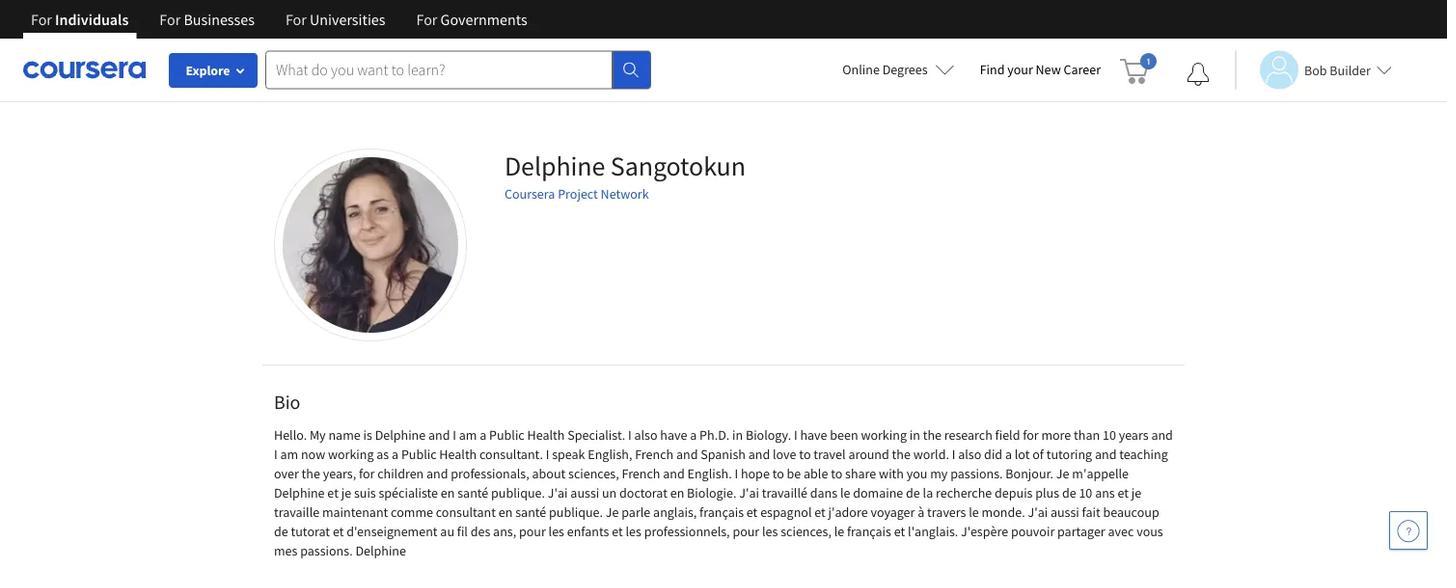 Task type: locate. For each thing, give the bounding box(es) containing it.
et down 'years,' at the left bottom
[[327, 484, 339, 502]]

bob
[[1305, 61, 1327, 79]]

am
[[459, 427, 477, 444], [280, 446, 298, 463]]

What do you want to learn? text field
[[265, 51, 613, 89]]

les down parle
[[626, 523, 642, 540]]

for up suis
[[359, 465, 375, 482]]

je up beaucoup
[[1132, 484, 1142, 502]]

in right ph.d.
[[732, 427, 743, 444]]

1 horizontal spatial public
[[489, 427, 525, 444]]

is
[[363, 427, 372, 444]]

sciences,
[[568, 465, 619, 482], [781, 523, 832, 540]]

1 horizontal spatial de
[[906, 484, 920, 502]]

beaucoup
[[1103, 504, 1160, 521]]

0 horizontal spatial sciences,
[[568, 465, 619, 482]]

online
[[843, 61, 880, 78]]

espagnol
[[761, 504, 812, 521]]

for up of
[[1023, 427, 1039, 444]]

field
[[995, 427, 1020, 444]]

aussi
[[571, 484, 599, 502], [1051, 504, 1080, 521]]

dans
[[810, 484, 838, 502]]

passions. down tutorat
[[300, 542, 353, 560]]

public up consultant.
[[489, 427, 525, 444]]

bonjour.
[[1006, 465, 1054, 482]]

0 vertical spatial am
[[459, 427, 477, 444]]

1 horizontal spatial the
[[892, 446, 911, 463]]

0 horizontal spatial also
[[634, 427, 658, 444]]

0 horizontal spatial the
[[302, 465, 320, 482]]

les left enfants
[[549, 523, 564, 540]]

the up with
[[892, 446, 911, 463]]

0 horizontal spatial public
[[401, 446, 437, 463]]

pour
[[519, 523, 546, 540], [733, 523, 760, 540]]

je left suis
[[341, 484, 351, 502]]

monde.
[[982, 504, 1025, 521]]

2 horizontal spatial to
[[831, 465, 843, 482]]

pour down biologie.
[[733, 523, 760, 540]]

to down travel
[[831, 465, 843, 482]]

1 horizontal spatial working
[[861, 427, 907, 444]]

bob builder
[[1305, 61, 1371, 79]]

a left ph.d.
[[690, 427, 697, 444]]

my
[[310, 427, 326, 444]]

publique. down professionals,
[[491, 484, 545, 502]]

tutoring
[[1047, 446, 1093, 463]]

1 horizontal spatial sciences,
[[781, 523, 832, 540]]

recherche
[[936, 484, 992, 502]]

1 vertical spatial also
[[958, 446, 982, 463]]

santé
[[458, 484, 489, 502], [515, 504, 546, 521]]

en up consultant
[[441, 484, 455, 502]]

a
[[480, 427, 487, 444], [690, 427, 697, 444], [392, 446, 399, 463], [1005, 446, 1012, 463]]

working down name
[[328, 446, 374, 463]]

shopping cart: 1 item image
[[1120, 53, 1157, 84]]

for
[[31, 10, 52, 29], [160, 10, 181, 29], [286, 10, 307, 29], [416, 10, 438, 29]]

for left universities
[[286, 10, 307, 29]]

i
[[453, 427, 456, 444], [628, 427, 632, 444], [794, 427, 798, 444], [274, 446, 278, 463], [546, 446, 549, 463], [952, 446, 956, 463], [735, 465, 738, 482]]

0 vertical spatial sciences,
[[568, 465, 619, 482]]

0 vertical spatial public
[[489, 427, 525, 444]]

le down recherche
[[969, 504, 979, 521]]

publique.
[[491, 484, 545, 502], [549, 504, 603, 521]]

des
[[471, 523, 490, 540]]

0 horizontal spatial je
[[606, 504, 619, 521]]

for individuals
[[31, 10, 129, 29]]

ph.d.
[[700, 427, 730, 444]]

individuals
[[55, 10, 129, 29]]

le up j'adore
[[840, 484, 851, 502]]

delphine up as
[[375, 427, 426, 444]]

1 horizontal spatial les
[[626, 523, 642, 540]]

governments
[[441, 10, 527, 29]]

biology.
[[746, 427, 791, 444]]

able
[[804, 465, 828, 482]]

3 for from the left
[[286, 10, 307, 29]]

0 horizontal spatial pour
[[519, 523, 546, 540]]

et down the voyager
[[894, 523, 905, 540]]

aussi left un
[[571, 484, 599, 502]]

about
[[532, 465, 566, 482]]

name
[[329, 427, 361, 444]]

have up travel
[[800, 427, 828, 444]]

1 horizontal spatial in
[[910, 427, 920, 444]]

businesses
[[184, 10, 255, 29]]

teaching
[[1120, 446, 1168, 463]]

to
[[799, 446, 811, 463], [773, 465, 784, 482], [831, 465, 843, 482]]

français down j'adore
[[847, 523, 892, 540]]

the down "now"
[[302, 465, 320, 482]]

working up around
[[861, 427, 907, 444]]

2 for from the left
[[160, 10, 181, 29]]

enfants
[[567, 523, 609, 540]]

in up the world.
[[910, 427, 920, 444]]

et right ans
[[1118, 484, 1129, 502]]

am up professionals,
[[459, 427, 477, 444]]

years
[[1119, 427, 1149, 444]]

0 vertical spatial passions.
[[951, 465, 1003, 482]]

santé up ans,
[[515, 504, 546, 521]]

le down j'adore
[[834, 523, 845, 540]]

français
[[700, 504, 744, 521], [847, 523, 892, 540]]

specialist.
[[568, 427, 626, 444]]

fait
[[1082, 504, 1101, 521]]

0 vertical spatial le
[[840, 484, 851, 502]]

builder
[[1330, 61, 1371, 79]]

for left individuals
[[31, 10, 52, 29]]

10 right than
[[1103, 427, 1116, 444]]

1 horizontal spatial je
[[1132, 484, 1142, 502]]

tutorat
[[291, 523, 330, 540]]

travaillé
[[762, 484, 808, 502]]

publique. up enfants
[[549, 504, 603, 521]]

santé up consultant
[[458, 484, 489, 502]]

3 les from the left
[[762, 523, 778, 540]]

0 vertical spatial health
[[527, 427, 565, 444]]

1 vertical spatial passions.
[[300, 542, 353, 560]]

0 horizontal spatial have
[[660, 427, 688, 444]]

1 vertical spatial le
[[969, 504, 979, 521]]

voyager
[[871, 504, 915, 521]]

new
[[1036, 61, 1061, 78]]

i up love
[[794, 427, 798, 444]]

j'ai down hope
[[739, 484, 759, 502]]

with
[[879, 465, 904, 482]]

1 for from the left
[[31, 10, 52, 29]]

je down tutoring
[[1056, 465, 1070, 482]]

have left ph.d.
[[660, 427, 688, 444]]

1 horizontal spatial for
[[1023, 427, 1039, 444]]

passions.
[[951, 465, 1003, 482], [300, 542, 353, 560]]

to left be on the bottom right of page
[[773, 465, 784, 482]]

j'ai up pouvoir
[[1028, 504, 1048, 521]]

français down biologie.
[[700, 504, 744, 521]]

banner navigation
[[15, 0, 543, 39]]

1 have from the left
[[660, 427, 688, 444]]

1 vertical spatial publique.
[[549, 504, 603, 521]]

2 horizontal spatial les
[[762, 523, 778, 540]]

for for governments
[[416, 10, 438, 29]]

find your new career link
[[970, 58, 1111, 82]]

a left lot
[[1005, 446, 1012, 463]]

1 horizontal spatial je
[[1056, 465, 1070, 482]]

i right the world.
[[952, 446, 956, 463]]

de up mes
[[274, 523, 288, 540]]

None search field
[[265, 51, 651, 89]]

also right specialist.
[[634, 427, 658, 444]]

public up children
[[401, 446, 437, 463]]

1 horizontal spatial santé
[[515, 504, 546, 521]]

1 horizontal spatial also
[[958, 446, 982, 463]]

2 je from the left
[[1132, 484, 1142, 502]]

for left businesses at the top
[[160, 10, 181, 29]]

for governments
[[416, 10, 527, 29]]

1 horizontal spatial français
[[847, 523, 892, 540]]

les
[[549, 523, 564, 540], [626, 523, 642, 540], [762, 523, 778, 540]]

0 horizontal spatial je
[[341, 484, 351, 502]]

1 vertical spatial for
[[359, 465, 375, 482]]

aussi up partager
[[1051, 504, 1080, 521]]

1 vertical spatial the
[[892, 446, 911, 463]]

2 horizontal spatial the
[[923, 427, 942, 444]]

1 horizontal spatial 10
[[1103, 427, 1116, 444]]

je down un
[[606, 504, 619, 521]]

le
[[840, 484, 851, 502], [969, 504, 979, 521], [834, 523, 845, 540]]

passions. up recherche
[[951, 465, 1003, 482]]

health
[[527, 427, 565, 444], [439, 446, 477, 463]]

anglais,
[[653, 504, 697, 521]]

sciences, up un
[[568, 465, 619, 482]]

de left la
[[906, 484, 920, 502]]

health up speak
[[527, 427, 565, 444]]

the up the world.
[[923, 427, 942, 444]]

0 vertical spatial 10
[[1103, 427, 1116, 444]]

1 horizontal spatial have
[[800, 427, 828, 444]]

de right "plus"
[[1062, 484, 1077, 502]]

am down hello.
[[280, 446, 298, 463]]

delphine up travaille
[[274, 484, 325, 502]]

for for businesses
[[160, 10, 181, 29]]

0 horizontal spatial santé
[[458, 484, 489, 502]]

1 pour from the left
[[519, 523, 546, 540]]

domaine
[[853, 484, 903, 502]]

les down espagnol
[[762, 523, 778, 540]]

english,
[[588, 446, 632, 463]]

0 vertical spatial aussi
[[571, 484, 599, 502]]

0 horizontal spatial 10
[[1079, 484, 1093, 502]]

biologie.
[[687, 484, 737, 502]]

2 horizontal spatial en
[[670, 484, 684, 502]]

et down maintenant
[[333, 523, 344, 540]]

a up consultant.
[[480, 427, 487, 444]]

2 vertical spatial the
[[302, 465, 320, 482]]

for
[[1023, 427, 1039, 444], [359, 465, 375, 482]]

10 left ans
[[1079, 484, 1093, 502]]

help center image
[[1397, 519, 1420, 542]]

also down research
[[958, 446, 982, 463]]

1 vertical spatial am
[[280, 446, 298, 463]]

1 horizontal spatial en
[[499, 504, 513, 521]]

d'enseignement
[[347, 523, 438, 540]]

1 vertical spatial aussi
[[1051, 504, 1080, 521]]

working
[[861, 427, 907, 444], [328, 446, 374, 463]]

j'ai
[[548, 484, 568, 502], [739, 484, 759, 502], [1028, 504, 1048, 521]]

en up anglais,
[[670, 484, 684, 502]]

2 in from the left
[[910, 427, 920, 444]]

1 vertical spatial 10
[[1079, 484, 1093, 502]]

0 vertical spatial santé
[[458, 484, 489, 502]]

vous
[[1137, 523, 1163, 540]]

health up professionals,
[[439, 446, 477, 463]]

1 vertical spatial sciences,
[[781, 523, 832, 540]]

for up what do you want to learn? text field
[[416, 10, 438, 29]]

the
[[923, 427, 942, 444], [892, 446, 911, 463], [302, 465, 320, 482]]

0 horizontal spatial les
[[549, 523, 564, 540]]

1 vertical spatial working
[[328, 446, 374, 463]]

4 for from the left
[[416, 10, 438, 29]]

1 horizontal spatial to
[[799, 446, 811, 463]]

1 vertical spatial je
[[606, 504, 619, 521]]

1 vertical spatial public
[[401, 446, 437, 463]]

degrees
[[883, 61, 928, 78]]

0 horizontal spatial in
[[732, 427, 743, 444]]

to right love
[[799, 446, 811, 463]]

delphine inside delphine sangotokun coursera project network
[[505, 149, 605, 183]]

1 horizontal spatial pour
[[733, 523, 760, 540]]

spécialiste
[[379, 484, 438, 502]]

je
[[1056, 465, 1070, 482], [606, 504, 619, 521]]

share
[[845, 465, 876, 482]]

travel
[[814, 446, 846, 463]]

love
[[773, 446, 797, 463]]

1 horizontal spatial publique.
[[549, 504, 603, 521]]

0 vertical spatial je
[[1056, 465, 1070, 482]]

more
[[1042, 427, 1071, 444]]

pour right ans,
[[519, 523, 546, 540]]

1 horizontal spatial aussi
[[1051, 504, 1080, 521]]

0 vertical spatial working
[[861, 427, 907, 444]]

en up ans,
[[499, 504, 513, 521]]

et down dans
[[815, 504, 826, 521]]

1 vertical spatial health
[[439, 446, 477, 463]]

english.
[[688, 465, 732, 482]]

parle
[[622, 504, 651, 521]]

delphine up the 'coursera project network' 'link'
[[505, 149, 605, 183]]

2 vertical spatial le
[[834, 523, 845, 540]]

0 horizontal spatial aussi
[[571, 484, 599, 502]]

around
[[849, 446, 890, 463]]

2 horizontal spatial j'ai
[[1028, 504, 1048, 521]]

0 horizontal spatial français
[[700, 504, 744, 521]]

0 horizontal spatial publique.
[[491, 484, 545, 502]]

j'ai down about
[[548, 484, 568, 502]]

sciences, down espagnol
[[781, 523, 832, 540]]



Task type: vqa. For each thing, say whether or not it's contained in the screenshot.
world.
yes



Task type: describe. For each thing, give the bounding box(es) containing it.
coursera image
[[23, 54, 146, 85]]

over
[[274, 465, 299, 482]]

fil
[[457, 523, 468, 540]]

coursera project network link
[[505, 185, 649, 203]]

for for universities
[[286, 10, 307, 29]]

1 horizontal spatial am
[[459, 427, 477, 444]]

delphine down d'enseignement
[[356, 542, 406, 560]]

1 horizontal spatial passions.
[[951, 465, 1003, 482]]

j'espère
[[961, 523, 1009, 540]]

your
[[1008, 61, 1033, 78]]

of
[[1033, 446, 1044, 463]]

hello.
[[274, 427, 307, 444]]

hello. my name is delphine and i am a public health specialist. i also have a ph.d. in biology. i have been working in the research field for more than 10 years and i am now working as a public health consultant. i speak english, french and spanish and love to travel around the world. i also did a lot of tutoring and teaching over the years, for children and professionals, about sciences, french and english. i hope to be able to share with you my passions. bonjour. je m'appelle delphine et je suis spécialiste en santé publique. j'ai aussi un doctorat en biologie. j'ai travaillé dans le domaine de la recherche depuis plus de 10 ans et je travaille maintenant comme consultant en santé publique. je parle anglais, français et espagnol et j'adore voyager à travers le monde. j'ai aussi fait beaucoup de tutorat et d'enseignement au fil des ans, pour les enfants et les professionnels, pour les sciences, le français et l'anglais. j'espère pouvoir partager avec vous mes passions. delphine
[[274, 427, 1173, 560]]

doctorat
[[620, 484, 668, 502]]

1 vertical spatial french
[[622, 465, 661, 482]]

0 vertical spatial for
[[1023, 427, 1039, 444]]

2 have from the left
[[800, 427, 828, 444]]

ans
[[1095, 484, 1115, 502]]

1 les from the left
[[549, 523, 564, 540]]

coursera
[[505, 185, 555, 203]]

travers
[[927, 504, 966, 521]]

maintenant
[[322, 504, 388, 521]]

hope
[[741, 465, 770, 482]]

explore
[[186, 62, 230, 79]]

find
[[980, 61, 1005, 78]]

my
[[930, 465, 948, 482]]

speak
[[552, 446, 585, 463]]

0 horizontal spatial am
[[280, 446, 298, 463]]

0 horizontal spatial health
[[439, 446, 477, 463]]

career
[[1064, 61, 1101, 78]]

years,
[[323, 465, 356, 482]]

au
[[440, 523, 455, 540]]

m'appelle
[[1072, 465, 1129, 482]]

professionnels,
[[644, 523, 730, 540]]

bio
[[274, 390, 300, 414]]

did
[[984, 446, 1003, 463]]

1 horizontal spatial j'ai
[[739, 484, 759, 502]]

1 in from the left
[[732, 427, 743, 444]]

consultant.
[[480, 446, 543, 463]]

online degrees
[[843, 61, 928, 78]]

for businesses
[[160, 10, 255, 29]]

0 vertical spatial français
[[700, 504, 744, 521]]

1 vertical spatial français
[[847, 523, 892, 540]]

network
[[601, 185, 649, 203]]

i up about
[[546, 446, 549, 463]]

consultant
[[436, 504, 496, 521]]

0 horizontal spatial working
[[328, 446, 374, 463]]

1 horizontal spatial health
[[527, 427, 565, 444]]

professionals,
[[451, 465, 529, 482]]

0 horizontal spatial j'ai
[[548, 484, 568, 502]]

1 je from the left
[[341, 484, 351, 502]]

research
[[944, 427, 993, 444]]

lot
[[1015, 446, 1030, 463]]

i up 'over'
[[274, 446, 278, 463]]

la
[[923, 484, 933, 502]]

for universities
[[286, 10, 386, 29]]

2 pour from the left
[[733, 523, 760, 540]]

0 vertical spatial publique.
[[491, 484, 545, 502]]

sangotokun
[[611, 149, 746, 183]]

depuis
[[995, 484, 1033, 502]]

partager
[[1058, 523, 1106, 540]]

0 vertical spatial french
[[635, 446, 674, 463]]

0 horizontal spatial passions.
[[300, 542, 353, 560]]

pouvoir
[[1011, 523, 1055, 540]]

bob builder button
[[1235, 51, 1392, 89]]

0 horizontal spatial to
[[773, 465, 784, 482]]

1 vertical spatial santé
[[515, 504, 546, 521]]

ans,
[[493, 523, 516, 540]]

2 les from the left
[[626, 523, 642, 540]]

avec
[[1108, 523, 1134, 540]]

i left hope
[[735, 465, 738, 482]]

l'anglais.
[[908, 523, 959, 540]]

than
[[1074, 427, 1100, 444]]

show notifications image
[[1187, 63, 1210, 86]]

a right as
[[392, 446, 399, 463]]

0 horizontal spatial de
[[274, 523, 288, 540]]

online degrees button
[[827, 48, 970, 91]]

explore button
[[169, 53, 258, 88]]

spanish
[[701, 446, 746, 463]]

profile image
[[274, 149, 467, 342]]

delphine sangotokun coursera project network
[[505, 149, 746, 203]]

0 horizontal spatial for
[[359, 465, 375, 482]]

et left espagnol
[[747, 504, 758, 521]]

0 horizontal spatial en
[[441, 484, 455, 502]]

now
[[301, 446, 325, 463]]

travaille
[[274, 504, 320, 521]]

children
[[377, 465, 424, 482]]

been
[[830, 427, 858, 444]]

comme
[[391, 504, 433, 521]]

2 horizontal spatial de
[[1062, 484, 1077, 502]]

i up professionals,
[[453, 427, 456, 444]]

0 vertical spatial the
[[923, 427, 942, 444]]

i up the english,
[[628, 427, 632, 444]]

suis
[[354, 484, 376, 502]]

plus
[[1036, 484, 1060, 502]]

0 vertical spatial also
[[634, 427, 658, 444]]

be
[[787, 465, 801, 482]]

world.
[[914, 446, 949, 463]]

for for individuals
[[31, 10, 52, 29]]

un
[[602, 484, 617, 502]]

as
[[377, 446, 389, 463]]

et down parle
[[612, 523, 623, 540]]

universities
[[310, 10, 386, 29]]



